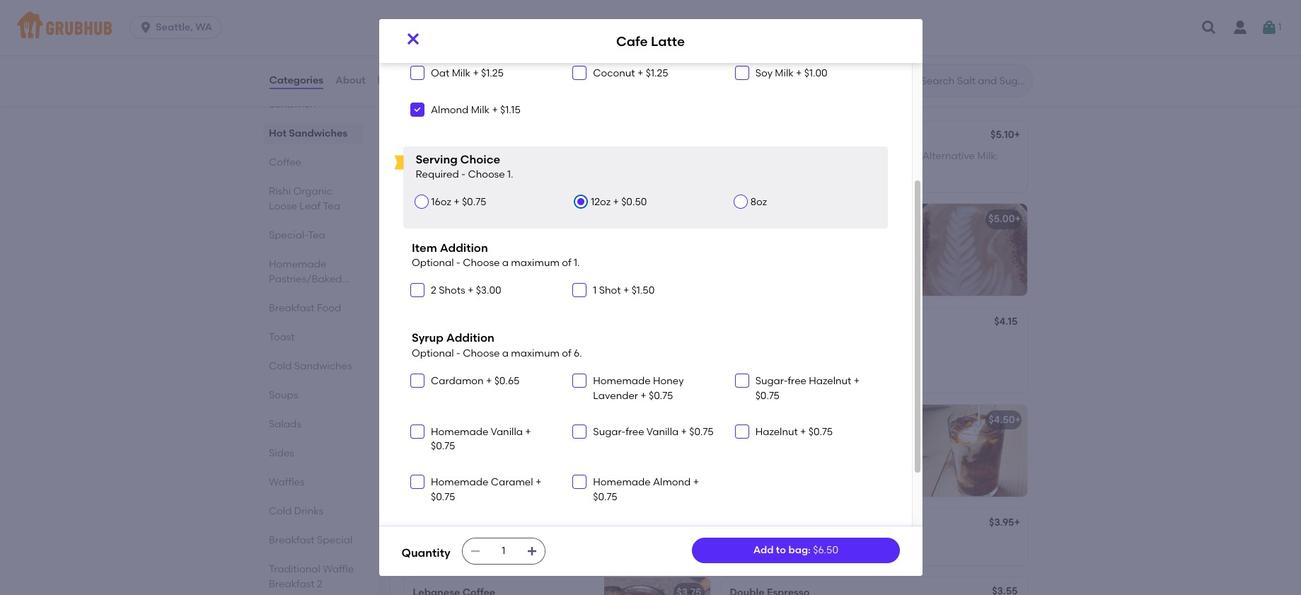 Task type: locate. For each thing, give the bounding box(es) containing it.
1 horizontal spatial milks:
[[604, 150, 630, 162]]

$0.75 inside sugar-free hazelnut + $0.75
[[755, 390, 780, 402]]

0 vertical spatial optional
[[412, 40, 454, 52]]

cardamom, up homemade honey lavender
[[612, 337, 671, 349]]

hot available in 8, 12, & 16 oz
[[413, 538, 547, 550]]

svg image for homemade honey lavender
[[576, 377, 584, 385]]

0 horizontal spatial syrups
[[413, 337, 445, 349]]

hot for hot available in 8, 12, & 16 oz  alternative milks: almond, coconut, hemp, oat & soy
[[413, 150, 430, 162]]

0 vertical spatial shot
[[450, 233, 470, 245]]

in inside hot available in 8, 12, & 16 oz  alternative milks: almond, coconut, hemp, oat & soy
[[479, 150, 488, 162]]

of for syrup addition
[[562, 347, 571, 359]]

optional inside 'item addition optional - choose a maximum of 1.'
[[412, 257, 454, 269]]

2 $1.25 from the left
[[646, 67, 668, 79]]

0 vertical spatial sugar-
[[755, 375, 788, 387]]

sugar-free vanilla + $0.75
[[593, 426, 714, 438]]

svg image for sugar-free hazelnut
[[738, 377, 746, 385]]

optional down the marinated at the top
[[412, 40, 454, 52]]

choose inside 'item addition optional - choose a maximum of 1.'
[[463, 257, 500, 269]]

2 left shots
[[431, 285, 436, 297]]

16 inside hot available in 8, 12, & 16 oz  alternative milks: almond, coconut, hemp, oat & soy
[[525, 150, 534, 162]]

1 vertical spatial made
[[764, 448, 793, 460]]

a
[[502, 40, 509, 52], [502, 257, 509, 269], [502, 347, 509, 359]]

2 vertical spatial 1.
[[574, 257, 580, 269]]

free inside sugar-free hazelnut + $0.75
[[788, 375, 807, 387]]

1 vertical spatial almond
[[653, 477, 691, 489]]

1 vertical spatial espresso
[[450, 434, 492, 446]]

optional for syrup
[[412, 347, 454, 359]]

cold for cold drinks
[[269, 505, 292, 517]]

svg image
[[1201, 19, 1218, 36], [1261, 19, 1278, 36], [139, 21, 153, 35], [738, 69, 746, 77], [413, 105, 422, 114], [738, 427, 746, 436], [576, 478, 584, 486], [470, 546, 481, 557]]

cafe down the bread
[[616, 33, 648, 49]]

double down cortado
[[413, 434, 447, 446]]

0 vertical spatial cafe latte
[[616, 33, 685, 49]]

- inside milk options optional - choose a maximum of 1.
[[456, 40, 461, 52]]

1 a from the top
[[502, 40, 509, 52]]

$0.50
[[621, 196, 647, 208]]

hot up required in the top of the page
[[413, 150, 430, 162]]

espresso for cafe latte
[[473, 233, 515, 245]]

0 horizontal spatial 1
[[593, 285, 597, 297]]

0 vertical spatial syrups
[[413, 337, 445, 349]]

maximum inside 'item addition optional - choose a maximum of 1.'
[[511, 257, 560, 269]]

toast
[[269, 331, 294, 343]]

svg image down homemade
[[413, 69, 422, 77]]

homemade up chocolate
[[431, 477, 488, 489]]

lebanese coffee image
[[604, 578, 710, 595]]

1 horizontal spatial cardamom,
[[777, 462, 836, 474]]

1 horizontal spatial house:
[[806, 448, 837, 460]]

espresso right to
[[790, 538, 832, 550]]

0 vertical spatial mocha
[[730, 213, 763, 225]]

$0.65
[[494, 375, 520, 387]]

-
[[456, 40, 461, 52], [461, 169, 466, 181], [456, 257, 461, 269], [456, 347, 461, 359]]

almond, inside hot available in 8, 12, & 16 oz  alternative milks: almond, coconut, hemp, oat & soy
[[633, 150, 673, 162]]

oat inside syrups made in house: almond, caramel, cardamom, mocha & vanilla.                       hot available in 8, 12, & 16 oz                                             alternative milks: almond, coconut, hemp, oat & soy
[[565, 366, 583, 378]]

maximum inside syrup addition optional - choose a maximum of 6.
[[511, 347, 560, 359]]

hemp, inside hot available in 8, 12, & 16 oz  alternative milks: almond, coconut, hemp, oat & soy
[[460, 164, 492, 176]]

available inside cold available in 12, 16, & 20 oz syrups made in house: almond, caramel, cardamom, mocha & vanilla
[[755, 434, 800, 446]]

1 horizontal spatial syrups
[[730, 448, 762, 460]]

svg image up hot chocolate
[[413, 478, 422, 486]]

0 vertical spatial steamed
[[539, 233, 581, 245]]

homemade for homemade vanilla + $0.75
[[431, 426, 488, 438]]

cold down toast
[[269, 360, 292, 372]]

and for double shot espresso and hot water
[[834, 538, 853, 550]]

1 vertical spatial addition
[[446, 331, 495, 345]]

svg image down 6.
[[576, 377, 584, 385]]

oat inside hot available in 8, 12, & 16 oz  alternative milks: almond, coconut, hemp, oat & soy
[[494, 164, 513, 176]]

alternative inside hot available in 8, 12, & 16 oz  alternative milks: almond, coconut, hemp, oat & soy
[[550, 150, 602, 162]]

2 breakfast from the top
[[269, 302, 314, 314]]

0 horizontal spatial $1.25
[[481, 67, 504, 79]]

- for item
[[456, 257, 461, 269]]

almond up $4.00
[[653, 477, 691, 489]]

homemade inside homemade caramel + $0.75
[[431, 477, 488, 489]]

mocha image
[[921, 204, 1027, 296]]

milk left $1.15
[[471, 104, 490, 116]]

double for double espresso with equal amount of steamed milk.
[[413, 434, 447, 446]]

1. inside milk options optional - choose a maximum of 1.
[[574, 40, 580, 52]]

1 vertical spatial cafe latte
[[413, 213, 465, 225]]

oz for hot available in 8, 12, & 16 oz
[[537, 538, 547, 550]]

with
[[648, 16, 668, 28], [494, 434, 514, 446]]

homemade pastries/baked goods breakfast food
[[269, 258, 342, 314]]

milks: down syrup
[[413, 366, 439, 378]]

maximum for milk options
[[511, 40, 560, 52]]

1 vertical spatial free
[[626, 426, 644, 438]]

a inside 'item addition optional - choose a maximum of 1.'
[[502, 257, 509, 269]]

caramel, inside cold available in 12, 16, & 20 oz syrups made in house: almond, caramel, cardamom, mocha & vanilla
[[730, 462, 775, 474]]

of inside milk options optional - choose a maximum of 1.
[[562, 40, 571, 52]]

1 horizontal spatial with
[[648, 16, 668, 28]]

$3.95 +
[[989, 516, 1020, 528]]

svg image
[[404, 30, 421, 47], [413, 69, 422, 77], [576, 69, 584, 77], [413, 286, 422, 295], [576, 286, 584, 295], [413, 377, 422, 385], [576, 377, 584, 385], [738, 377, 746, 385], [413, 427, 422, 436], [576, 427, 584, 436], [413, 478, 422, 486], [526, 546, 538, 557]]

milk left $1.00
[[775, 67, 794, 79]]

double up milk
[[413, 233, 447, 245]]

1 vertical spatial hazelnut
[[755, 426, 798, 438]]

1 horizontal spatial free
[[788, 375, 807, 387]]

double
[[413, 233, 447, 245], [413, 434, 447, 446], [730, 538, 764, 550]]

0 horizontal spatial steamed
[[539, 233, 581, 245]]

house: inside syrups made in house: almond, caramel, cardamom, mocha & vanilla.                       hot available in 8, 12, & 16 oz                                             alternative milks: almond, coconut, hemp, oat & soy
[[489, 337, 520, 349]]

mocha down 20 in the bottom right of the page
[[838, 462, 872, 474]]

8,
[[490, 150, 499, 162], [863, 150, 872, 162], [572, 352, 581, 364], [490, 538, 499, 550]]

in inside the (seasonal). hot available in 8, 12, & 16 oz  alternative milk: almond, coconut, hemp, oat & soy
[[852, 150, 861, 162]]

0 vertical spatial addition
[[440, 241, 488, 254]]

1 vertical spatial shot
[[767, 538, 787, 550]]

hot up the quantity
[[413, 518, 430, 530]]

choose up cardamon + $0.65
[[463, 347, 500, 359]]

1 horizontal spatial hemp,
[[530, 366, 562, 378]]

0 horizontal spatial made
[[447, 337, 476, 349]]

latte down 16oz + $0.75
[[439, 213, 465, 225]]

svg image for sugar-free vanilla
[[576, 427, 584, 436]]

homemade inside homemade almond + $0.75
[[593, 477, 651, 489]]

espresso
[[473, 233, 515, 245], [450, 434, 492, 446], [790, 538, 832, 550]]

homemade for homemade pastries/baked goods breakfast food
[[269, 258, 326, 270]]

house: down 16,
[[806, 448, 837, 460]]

cafe latte down 16oz at the left of the page
[[413, 213, 465, 225]]

coffee
[[402, 87, 452, 105], [269, 156, 301, 168]]

latte down 'our'
[[651, 33, 685, 49]]

0 horizontal spatial shot
[[450, 233, 470, 245]]

optional inside syrup addition optional - choose a maximum of 6.
[[412, 347, 454, 359]]

sugar- inside sugar-free hazelnut + $0.75
[[755, 375, 788, 387]]

tea
[[323, 200, 340, 212], [308, 229, 325, 241]]

cold brew image
[[921, 404, 1027, 496]]

0 horizontal spatial hemp,
[[460, 164, 492, 176]]

oz inside cold available in 12, 16, & 20 oz syrups made in house: almond, caramel, cardamom, mocha & vanilla
[[865, 434, 876, 446]]

3 breakfast from the top
[[269, 534, 314, 546]]

syrups down cold brew
[[730, 448, 762, 460]]

with up artichoke. on the top of the page
[[648, 16, 668, 28]]

2 a from the top
[[502, 257, 509, 269]]

$4.15
[[994, 316, 1018, 328]]

1 vertical spatial caramel,
[[730, 462, 775, 474]]

$4.50
[[989, 414, 1015, 426]]

double shot espresso and steamed milk
[[413, 233, 581, 260]]

svg image down the marinated at the top
[[404, 30, 421, 47]]

sandwiches for hot sandwiches
[[288, 127, 347, 139]]

milk for soy milk + $1.00
[[775, 67, 794, 79]]

milk for almond milk + $1.15
[[471, 104, 490, 116]]

sugar- for sugar-free hazelnut
[[755, 375, 788, 387]]

1 for 1
[[1278, 21, 1282, 33]]

1 vertical spatial sandwiches
[[294, 360, 352, 372]]

made up the vanilla.
[[447, 337, 476, 349]]

mocha inside cold available in 12, 16, & 20 oz syrups made in house: almond, caramel, cardamom, mocha & vanilla
[[838, 462, 872, 474]]

0 vertical spatial house:
[[489, 337, 520, 349]]

1 vertical spatial cardamom,
[[777, 462, 836, 474]]

milks: up 12oz + $0.50
[[604, 150, 630, 162]]

hot down sandwich
[[269, 127, 286, 139]]

steamed
[[539, 233, 581, 245], [599, 434, 641, 446]]

alternative inside the (seasonal). hot available in 8, 12, & 16 oz  alternative milk: almond, coconut, hemp, oat & soy
[[923, 150, 975, 162]]

hot up $0.65
[[495, 352, 513, 364]]

- for milk
[[456, 40, 461, 52]]

a for milk options
[[502, 40, 509, 52]]

cafe latte down the bread
[[616, 33, 685, 49]]

homemade caramel + $0.75
[[431, 477, 542, 503]]

2 horizontal spatial and
[[834, 538, 853, 550]]

sugar- down lavender on the left
[[593, 426, 626, 438]]

0 horizontal spatial milks:
[[413, 366, 439, 378]]

hot for hot chocolate
[[413, 518, 430, 530]]

2 vertical spatial a
[[502, 347, 509, 359]]

espresso down cortado
[[450, 434, 492, 446]]

double down americano
[[730, 538, 764, 550]]

Search Salt and Sugar Cafe and Bakery search field
[[920, 74, 1028, 88]]

vanilla down $0.65
[[491, 426, 523, 438]]

1 vertical spatial with
[[494, 434, 514, 446]]

$1.25 down artichoke. on the top of the page
[[646, 67, 668, 79]]

- down options
[[456, 40, 461, 52]]

hemp,
[[460, 164, 492, 176], [819, 164, 851, 176], [530, 366, 562, 378]]

breakfast special
[[269, 534, 352, 546]]

cold drinks
[[269, 505, 323, 517]]

1 vertical spatial coffee
[[269, 156, 301, 168]]

0 vertical spatial a
[[502, 40, 509, 52]]

(seasonal).
[[730, 150, 783, 162]]

cardamom,
[[612, 337, 671, 349], [777, 462, 836, 474]]

1. inside 'item addition optional - choose a maximum of 1.'
[[574, 257, 580, 269]]

to
[[776, 544, 786, 556]]

1 vertical spatial cafe
[[413, 213, 437, 225]]

of for milk options
[[562, 40, 571, 52]]

0 vertical spatial latte
[[651, 33, 685, 49]]

0 vertical spatial and
[[605, 31, 624, 43]]

1 horizontal spatial coconut,
[[484, 366, 528, 378]]

coconut, down (seasonal).
[[773, 164, 817, 176]]

- up shots
[[456, 257, 461, 269]]

- up cardamon
[[456, 347, 461, 359]]

hot inside hot available in 8, 12, & 16 oz  alternative milks: almond, coconut, hemp, oat & soy
[[413, 150, 430, 162]]

1 maximum from the top
[[511, 40, 560, 52]]

0 vertical spatial made
[[447, 337, 476, 349]]

house: up the vanilla.
[[489, 337, 520, 349]]

in
[[584, 16, 593, 28], [479, 150, 488, 162], [852, 150, 861, 162], [478, 337, 486, 349], [562, 352, 570, 364], [802, 434, 810, 446], [795, 448, 803, 460], [479, 538, 488, 550]]

1 $1.25 from the left
[[481, 67, 504, 79]]

2 vertical spatial double
[[730, 538, 764, 550]]

$1.25 down milk options optional - choose a maximum of 1.
[[481, 67, 504, 79]]

2 down traditional on the left
[[317, 578, 322, 590]]

2 shots + $3.00
[[431, 285, 501, 297]]

hot chocolate
[[413, 518, 484, 530]]

hot down hot chocolate
[[413, 538, 430, 550]]

2 optional from the top
[[412, 257, 454, 269]]

milk left options
[[412, 24, 435, 37]]

2 maximum from the top
[[511, 257, 560, 269]]

hot right (seasonal).
[[786, 150, 803, 162]]

$1.00
[[804, 67, 828, 79]]

required
[[416, 169, 459, 181]]

almond, inside the (seasonal). hot available in 8, 12, & 16 oz  alternative milk: almond, coconut, hemp, oat & soy
[[730, 164, 770, 176]]

svg image for homemade almond
[[576, 478, 584, 486]]

1 horizontal spatial $1.25
[[646, 67, 668, 79]]

serving
[[416, 153, 458, 166]]

choose inside 'serving choice required - choose 1.'
[[468, 169, 505, 181]]

mocha down 8oz
[[730, 213, 763, 225]]

hazelnut down brew
[[755, 426, 798, 438]]

with left equal
[[494, 434, 514, 446]]

caramel, down cold brew
[[730, 462, 775, 474]]

waffle
[[322, 563, 353, 575]]

svg image right input item quantity number field
[[526, 546, 538, 557]]

mocha
[[730, 213, 763, 225], [413, 352, 446, 364], [838, 462, 872, 474]]

0 horizontal spatial house:
[[489, 337, 520, 349]]

vanilla inside cold available in 12, 16, & 20 oz syrups made in house: almond, caramel, cardamom, mocha & vanilla
[[730, 477, 762, 489]]

svg image left shot
[[576, 286, 584, 295]]

hazelnut
[[809, 375, 852, 387], [755, 426, 798, 438]]

almond, down 20 in the bottom right of the page
[[839, 448, 880, 460]]

16oz
[[431, 196, 451, 208]]

1
[[1278, 21, 1282, 33], [593, 285, 597, 297]]

a inside milk options optional - choose a maximum of 1.
[[502, 40, 509, 52]]

coconut, up 16oz at the left of the page
[[413, 164, 457, 176]]

4 breakfast from the top
[[269, 578, 314, 590]]

homemade up pastries/baked at the top of the page
[[269, 258, 326, 270]]

0 vertical spatial sandwiches
[[288, 127, 347, 139]]

optional inside milk options optional - choose a maximum of 1.
[[412, 40, 454, 52]]

almond inside homemade almond + $0.75
[[653, 477, 691, 489]]

1 vertical spatial house:
[[806, 448, 837, 460]]

6.
[[574, 347, 582, 359]]

cardamom, down hazelnut + $0.75
[[777, 462, 836, 474]]

about
[[336, 74, 366, 86]]

- down 'choice'
[[461, 169, 466, 181]]

choose inside syrup addition optional - choose a maximum of 6.
[[463, 347, 500, 359]]

1 vertical spatial syrups
[[730, 448, 762, 460]]

0 horizontal spatial vanilla
[[491, 426, 523, 438]]

1 vertical spatial 1
[[593, 285, 597, 297]]

0 vertical spatial 1
[[1278, 21, 1282, 33]]

addition up the vanilla.
[[446, 331, 495, 345]]

breakfast up sandwich
[[269, 83, 314, 96]]

0 horizontal spatial 2
[[317, 578, 322, 590]]

0 vertical spatial double
[[413, 233, 447, 245]]

alternative
[[550, 150, 602, 162], [923, 150, 975, 162], [632, 352, 684, 364]]

coconut,
[[413, 164, 457, 176], [773, 164, 817, 176], [484, 366, 528, 378]]

0 horizontal spatial latte
[[439, 213, 465, 225]]

1 breakfast from the top
[[269, 83, 314, 96]]

svg image for homemade caramel
[[413, 478, 422, 486]]

homemade down cortado
[[431, 426, 488, 438]]

svg image for homemade vanilla
[[413, 427, 422, 436]]

free down lavender on the left
[[626, 426, 644, 438]]

cold
[[269, 360, 292, 372], [730, 414, 753, 426], [730, 434, 753, 446], [269, 505, 292, 517]]

homemade for homemade almond + $0.75
[[593, 477, 651, 489]]

- inside syrup addition optional - choose a maximum of 6.
[[456, 347, 461, 359]]

main navigation navigation
[[0, 0, 1301, 55]]

almond, down the vanilla.
[[441, 366, 481, 378]]

oat
[[431, 67, 450, 79], [494, 164, 513, 176], [854, 164, 872, 176], [565, 366, 583, 378]]

quantity
[[402, 547, 451, 560]]

0 vertical spatial maximum
[[511, 40, 560, 52]]

svg image for coconut
[[576, 69, 584, 77]]

special
[[317, 534, 352, 546]]

alternative left milk:
[[923, 150, 975, 162]]

2 vertical spatial maximum
[[511, 347, 560, 359]]

a inside syrup addition optional - choose a maximum of 6.
[[502, 347, 509, 359]]

1 vertical spatial 1.
[[507, 169, 513, 181]]

3 optional from the top
[[412, 347, 454, 359]]

svg image for hazelnut
[[738, 427, 746, 436]]

coffee up rishi
[[269, 156, 301, 168]]

svg image down cortado
[[413, 427, 422, 436]]

oz inside hot available in 8, 12, & 16 oz  alternative milks: almond, coconut, hemp, oat & soy
[[537, 150, 547, 162]]

sugar- up brew
[[755, 375, 788, 387]]

0 vertical spatial with
[[648, 16, 668, 28]]

2 horizontal spatial mocha
[[838, 462, 872, 474]]

0 vertical spatial milks:
[[604, 150, 630, 162]]

free up hazelnut + $0.75
[[788, 375, 807, 387]]

categories button
[[269, 55, 324, 106]]

our
[[670, 16, 686, 28]]

homemade inside homemade honey lavender
[[593, 375, 651, 387]]

2 horizontal spatial hemp,
[[819, 164, 851, 176]]

2
[[431, 285, 436, 297], [317, 578, 322, 590]]

2 vertical spatial mocha
[[838, 462, 872, 474]]

milks:
[[604, 150, 630, 162], [413, 366, 439, 378]]

cold inside cold available in 12, 16, & 20 oz syrups made in house: almond, caramel, cardamom, mocha & vanilla
[[730, 434, 753, 446]]

and inside double shot espresso and steamed milk
[[517, 233, 536, 245]]

alternative up honey on the right bottom
[[632, 352, 684, 364]]

marinated chicken breast wrapped in pita bread with our homemade hummus, lettuce, tomatoes and artichoke. button
[[404, 0, 710, 58]]

hemp, inside syrups made in house: almond, caramel, cardamom, mocha & vanilla.                       hot available in 8, 12, & 16 oz                                             alternative milks: almond, coconut, hemp, oat & soy
[[530, 366, 562, 378]]

cold available in 12, 16, & 20 oz syrups made in house: almond, caramel, cardamom, mocha & vanilla
[[730, 434, 881, 489]]

americano
[[730, 518, 784, 530]]

cafe down 16oz at the left of the page
[[413, 213, 437, 225]]

svg image left shots
[[413, 286, 422, 295]]

0 horizontal spatial hazelnut
[[755, 426, 798, 438]]

3 maximum from the top
[[511, 347, 560, 359]]

vanilla up americano
[[730, 477, 762, 489]]

hazelnut up 16,
[[809, 375, 852, 387]]

2 vertical spatial and
[[834, 538, 853, 550]]

svg image for cardamon
[[413, 377, 422, 385]]

almond down oat milk + $1.25
[[431, 104, 469, 116]]

hot for hot available in 8, 12, & 16 oz
[[413, 538, 430, 550]]

sides
[[269, 447, 294, 459]]

1 horizontal spatial caramel,
[[730, 462, 775, 474]]

of
[[562, 40, 571, 52], [562, 257, 571, 269], [562, 347, 571, 359], [587, 434, 596, 446]]

svg image left cardamon
[[413, 377, 422, 385]]

oz
[[537, 150, 547, 162], [909, 150, 920, 162], [619, 352, 630, 364], [865, 434, 876, 446], [537, 538, 547, 550]]

espresso down 16oz + $0.75
[[473, 233, 515, 245]]

sandwiches up soups
[[294, 360, 352, 372]]

0 vertical spatial tea
[[323, 200, 340, 212]]

maximum for item addition
[[511, 257, 560, 269]]

syrups down "cappuccino"
[[413, 337, 445, 349]]

double for double shot espresso and steamed milk
[[413, 233, 447, 245]]

homemade inside the homemade pastries/baked goods breakfast food
[[269, 258, 326, 270]]

0 horizontal spatial free
[[626, 426, 644, 438]]

water
[[874, 538, 902, 550]]

soy inside syrups made in house: almond, caramel, cardamom, mocha & vanilla.                       hot available in 8, 12, & 16 oz                                             alternative milks: almond, coconut, hemp, oat & soy
[[596, 366, 613, 378]]

1 horizontal spatial cafe latte
[[616, 33, 685, 49]]

svg image up cold brew
[[738, 377, 746, 385]]

maximum inside milk options optional - choose a maximum of 1.
[[511, 40, 560, 52]]

reviews button
[[377, 55, 418, 106]]

$1.50
[[632, 285, 655, 297]]

1 horizontal spatial mocha
[[730, 213, 763, 225]]

optional down syrup
[[412, 347, 454, 359]]

svg image inside "1" button
[[1261, 19, 1278, 36]]

$5.00 +
[[989, 213, 1021, 225]]

milks: inside syrups made in house: almond, caramel, cardamom, mocha & vanilla.                       hot available in 8, 12, & 16 oz                                             alternative milks: almond, coconut, hemp, oat & soy
[[413, 366, 439, 378]]

almond, down (seasonal).
[[730, 164, 770, 176]]

1 vertical spatial 2
[[317, 578, 322, 590]]

made down hazelnut + $0.75
[[764, 448, 793, 460]]

choose down 'choice'
[[468, 169, 505, 181]]

1 horizontal spatial coffee
[[402, 87, 452, 105]]

- inside 'serving choice required - choose 1.'
[[461, 169, 466, 181]]

coconut, down syrup addition optional - choose a maximum of 6.
[[484, 366, 528, 378]]

cold left brew
[[730, 414, 753, 426]]

choose for item addition
[[463, 257, 500, 269]]

of inside 'item addition optional - choose a maximum of 1.'
[[562, 257, 571, 269]]

available for hot available in 8, 12, & 16 oz  alternative milks: almond, coconut, hemp, oat & soy
[[433, 150, 477, 162]]

1 vertical spatial sugar-
[[593, 426, 626, 438]]

svg image inside 'seattle, wa' button
[[139, 21, 153, 35]]

0 vertical spatial cardamom,
[[612, 337, 671, 349]]

mocha down syrup
[[413, 352, 446, 364]]

12, inside cold available in 12, 16, & 20 oz syrups made in house: almond, caramel, cardamom, mocha & vanilla
[[813, 434, 824, 446]]

espresso for americano
[[790, 538, 832, 550]]

0 vertical spatial coffee
[[402, 87, 452, 105]]

milk
[[413, 248, 432, 260]]

1 vertical spatial latte
[[439, 213, 465, 225]]

breakfast inside breakfast sandwich
[[269, 83, 314, 96]]

optional down item
[[412, 257, 454, 269]]

options
[[437, 24, 481, 37]]

$3.95
[[989, 516, 1014, 528]]

milk up almond milk + $1.15
[[452, 67, 471, 79]]

2 horizontal spatial coconut,
[[773, 164, 817, 176]]

homemade down milk.
[[593, 477, 651, 489]]

0 horizontal spatial sugar-
[[593, 426, 626, 438]]

almond
[[431, 104, 469, 116], [653, 477, 691, 489]]

in inside marinated chicken breast wrapped in pita bread with our homemade hummus, lettuce, tomatoes and artichoke.
[[584, 16, 593, 28]]

choose down chicken at the left top of page
[[463, 40, 500, 52]]

categories
[[269, 74, 324, 86]]

almond, inside cold available in 12, 16, & 20 oz syrups made in house: almond, caramel, cardamom, mocha & vanilla
[[839, 448, 880, 460]]

hot
[[269, 127, 286, 139], [413, 150, 430, 162], [786, 150, 803, 162], [495, 352, 513, 364], [413, 518, 430, 530], [413, 538, 430, 550]]

0 horizontal spatial mocha
[[413, 352, 446, 364]]

addition for item addition
[[440, 241, 488, 254]]

addition inside syrup addition optional - choose a maximum of 6.
[[446, 331, 495, 345]]

available inside hot available in 8, 12, & 16 oz  alternative milks: almond, coconut, hemp, oat & soy
[[433, 150, 477, 162]]

0 vertical spatial cafe
[[616, 33, 648, 49]]

0 vertical spatial 1.
[[574, 40, 580, 52]]

1 vertical spatial a
[[502, 257, 509, 269]]

hot for hot sandwiches
[[269, 127, 286, 139]]

addition inside 'item addition optional - choose a maximum of 1.'
[[440, 241, 488, 254]]

mocha inside syrups made in house: almond, caramel, cardamom, mocha & vanilla.                       hot available in 8, 12, & 16 oz                                             alternative milks: almond, coconut, hemp, oat & soy
[[413, 352, 446, 364]]

and
[[605, 31, 624, 43], [517, 233, 536, 245], [834, 538, 853, 550]]

2 horizontal spatial alternative
[[923, 150, 975, 162]]

homemade up lavender on the left
[[593, 375, 651, 387]]

cold left drinks
[[269, 505, 292, 517]]

Input item quantity number field
[[488, 538, 519, 564]]

cafe
[[616, 33, 648, 49], [413, 213, 437, 225]]

syrups made in house: almond, caramel, cardamom, mocha & vanilla.                       hot available in 8, 12, & 16 oz                                             alternative milks: almond, coconut, hemp, oat & soy
[[413, 337, 684, 378]]

1 horizontal spatial almond
[[653, 477, 691, 489]]

$5.00
[[989, 213, 1015, 225]]

1 vertical spatial optional
[[412, 257, 454, 269]]

1 horizontal spatial hazelnut
[[809, 375, 852, 387]]

caramel, down shot
[[565, 337, 610, 349]]

1 horizontal spatial shot
[[767, 538, 787, 550]]

shot left bag:
[[767, 538, 787, 550]]

breakfast down traditional on the left
[[269, 578, 314, 590]]

oz for cold available in 12, 16, & 20 oz syrups made in house: almond, caramel, cardamom, mocha & vanilla
[[865, 434, 876, 446]]

- inside 'item addition optional - choose a maximum of 1.'
[[456, 257, 461, 269]]

3 a from the top
[[502, 347, 509, 359]]

seattle, wa button
[[130, 16, 227, 39]]

choose up $3.00
[[463, 257, 500, 269]]

+ inside homemade almond + $0.75
[[693, 477, 699, 489]]

shot for americano
[[767, 538, 787, 550]]

svg image left coconut
[[576, 69, 584, 77]]

search icon image
[[898, 72, 915, 89]]

espresso inside double shot espresso and steamed milk
[[473, 233, 515, 245]]

svg image for 1
[[1261, 19, 1278, 36]]

cold for cold brew
[[730, 414, 753, 426]]

1 vertical spatial maximum
[[511, 257, 560, 269]]

0 vertical spatial hazelnut
[[809, 375, 852, 387]]

1 optional from the top
[[412, 40, 454, 52]]

$0.75 inside 'homemade vanilla + $0.75'
[[431, 440, 455, 452]]

breakfast up traditional on the left
[[269, 534, 314, 546]]

0 horizontal spatial and
[[517, 233, 536, 245]]

soy inside the (seasonal). hot available in 8, 12, & 16 oz  alternative milk: almond, coconut, hemp, oat & soy
[[885, 164, 902, 176]]

&
[[515, 150, 522, 162], [888, 150, 895, 162], [515, 164, 523, 176], [875, 164, 882, 176], [449, 352, 456, 364], [597, 352, 605, 364], [586, 366, 593, 378], [841, 434, 849, 446], [874, 462, 881, 474], [515, 538, 522, 550]]

sandwiches down sandwich
[[288, 127, 347, 139]]

1 horizontal spatial 1
[[1278, 21, 1282, 33]]

oz inside the (seasonal). hot available in 8, 12, & 16 oz  alternative milk: almond, coconut, hemp, oat & soy
[[909, 150, 920, 162]]

1 vertical spatial milks:
[[413, 366, 439, 378]]

double shot espresso and hot water
[[730, 538, 902, 550]]

milk for oat milk + $1.25
[[452, 67, 471, 79]]

hot inside the (seasonal). hot available in 8, 12, & 16 oz  alternative milk: almond, coconut, hemp, oat & soy
[[786, 150, 803, 162]]



Task type: vqa. For each thing, say whether or not it's contained in the screenshot.
Alternative in the Hot Available In 8, 12, & 16 Oz  Alternative Milks: Almond, Coconut, Hemp, Oat & Soy
yes



Task type: describe. For each thing, give the bounding box(es) containing it.
8, inside hot available in 8, 12, & 16 oz  alternative milks: almond, coconut, hemp, oat & soy
[[490, 150, 499, 162]]

cold brew
[[730, 414, 780, 426]]

cortado
[[413, 414, 454, 426]]

coconut + $1.25
[[593, 67, 668, 79]]

cold for cold available in 12, 16, & 20 oz syrups made in house: almond, caramel, cardamom, mocha & vanilla
[[730, 434, 753, 446]]

traditional
[[269, 563, 320, 575]]

double for double shot espresso and hot water
[[730, 538, 764, 550]]

12oz + $0.50
[[591, 196, 647, 208]]

homemade for homemade honey lavender
[[593, 375, 651, 387]]

item
[[412, 241, 437, 254]]

1. for milk options
[[574, 40, 580, 52]]

$0.75 inside homemade almond + $0.75
[[593, 491, 617, 503]]

choose for serving choice
[[468, 169, 505, 181]]

cardamon + $0.65
[[431, 375, 520, 387]]

hot inside syrups made in house: almond, caramel, cardamom, mocha & vanilla.                       hot available in 8, 12, & 16 oz                                             alternative milks: almond, coconut, hemp, oat & soy
[[495, 352, 513, 364]]

maximum for syrup addition
[[511, 347, 560, 359]]

house: inside cold available in 12, 16, & 20 oz syrups made in house: almond, caramel, cardamom, mocha & vanilla
[[806, 448, 837, 460]]

a for syrup addition
[[502, 347, 509, 359]]

choice
[[460, 153, 500, 166]]

$4.50 +
[[989, 414, 1021, 426]]

almond milk + $1.15
[[431, 104, 521, 116]]

chocolate
[[433, 518, 484, 530]]

food
[[317, 302, 341, 314]]

marinated
[[413, 16, 463, 28]]

rishi organic loose leaf tea
[[269, 185, 340, 212]]

20
[[851, 434, 863, 446]]

brew
[[756, 414, 780, 426]]

hazelnut inside sugar-free hazelnut + $0.75
[[809, 375, 852, 387]]

artichoke.
[[627, 31, 675, 43]]

and for double shot espresso and steamed milk
[[517, 233, 536, 245]]

vanilla inside 'homemade vanilla + $0.75'
[[491, 426, 523, 438]]

1 horizontal spatial vanilla
[[647, 426, 679, 438]]

breakfast inside the homemade pastries/baked goods breakfast food
[[269, 302, 314, 314]]

tomatoes
[[557, 31, 603, 43]]

oz for hot available in 8, 12, & 16 oz  alternative milks: almond, coconut, hemp, oat & soy
[[537, 150, 547, 162]]

+ $0.75
[[638, 390, 673, 402]]

free for vanilla
[[626, 426, 644, 438]]

oat milk + $1.25
[[431, 67, 504, 79]]

hot sandwiches
[[269, 127, 347, 139]]

optional for item
[[412, 257, 454, 269]]

salads
[[269, 418, 301, 430]]

svg image for soy milk
[[738, 69, 746, 77]]

cappuccino
[[413, 317, 473, 329]]

syrups inside cold available in 12, 16, & 20 oz syrups made in house: almond, caramel, cardamom, mocha & vanilla
[[730, 448, 762, 460]]

shot for cafe latte
[[450, 233, 470, 245]]

1 vertical spatial steamed
[[599, 434, 641, 446]]

bread
[[616, 16, 646, 28]]

8, inside the (seasonal). hot available in 8, 12, & 16 oz  alternative milk: almond, coconut, hemp, oat & soy
[[863, 150, 872, 162]]

steamed inside double shot espresso and steamed milk
[[539, 233, 581, 245]]

hemp, inside the (seasonal). hot available in 8, 12, & 16 oz  alternative milk: almond, coconut, hemp, oat & soy
[[819, 164, 851, 176]]

pastries/baked
[[269, 273, 342, 285]]

0 horizontal spatial cafe
[[413, 213, 437, 225]]

made inside cold available in 12, 16, & 20 oz syrups made in house: almond, caramel, cardamom, mocha & vanilla
[[764, 448, 793, 460]]

12, inside syrups made in house: almond, caramel, cardamom, mocha & vanilla.                       hot available in 8, 12, & 16 oz                                             alternative milks: almond, coconut, hemp, oat & soy
[[583, 352, 595, 364]]

addition for syrup addition
[[446, 331, 495, 345]]

of for item addition
[[562, 257, 571, 269]]

oz inside syrups made in house: almond, caramel, cardamom, mocha & vanilla.                       hot available in 8, 12, & 16 oz                                             alternative milks: almond, coconut, hemp, oat & soy
[[619, 352, 630, 364]]

svg image for cafe latte
[[404, 30, 421, 47]]

coconut
[[593, 67, 635, 79]]

homemade for homemade caramel + $0.75
[[431, 477, 488, 489]]

add
[[753, 544, 774, 556]]

free for hazelnut
[[788, 375, 807, 387]]

made inside syrups made in house: almond, caramel, cardamom, mocha & vanilla.                       hot available in 8, 12, & 16 oz                                             alternative milks: almond, coconut, hemp, oat & soy
[[447, 337, 476, 349]]

available for cold available in 12, 16, & 20 oz syrups made in house: almond, caramel, cardamom, mocha & vanilla
[[755, 434, 800, 446]]

(seasonal). hot available in 8, 12, & 16 oz  alternative milk: almond, coconut, hemp, oat & soy
[[730, 150, 998, 176]]

svg image for seattle, wa
[[139, 21, 153, 35]]

- for syrup
[[456, 347, 461, 359]]

leaf
[[299, 200, 320, 212]]

choose for syrup addition
[[463, 347, 500, 359]]

breakfast inside traditional waffle breakfast 2
[[269, 578, 314, 590]]

sugar- for sugar-free vanilla
[[593, 426, 626, 438]]

about button
[[335, 55, 366, 106]]

waffles
[[269, 476, 304, 488]]

$6.50
[[813, 544, 839, 556]]

milks: inside hot available in 8, 12, & 16 oz  alternative milks: almond, coconut, hemp, oat & soy
[[604, 150, 630, 162]]

and inside marinated chicken breast wrapped in pita bread with our homemade hummus, lettuce, tomatoes and artichoke.
[[605, 31, 624, 43]]

hot available in 8, 12, & 16 oz  alternative milks: almond, coconut, hemp, oat & soy
[[413, 150, 673, 176]]

1 vertical spatial tea
[[308, 229, 325, 241]]

milk:
[[977, 150, 998, 162]]

breast
[[505, 16, 536, 28]]

1 button
[[1261, 15, 1282, 40]]

honey
[[653, 375, 684, 387]]

cardamom, inside syrups made in house: almond, caramel, cardamom, mocha & vanilla.                       hot available in 8, 12, & 16 oz                                             alternative milks: almond, coconut, hemp, oat & soy
[[612, 337, 671, 349]]

sandwiches for cold sandwiches
[[294, 360, 352, 372]]

12oz
[[591, 196, 611, 208]]

2 inside traditional waffle breakfast 2
[[317, 578, 322, 590]]

caramel, inside syrups made in house: almond, caramel, cardamom, mocha & vanilla.                       hot available in 8, 12, & 16 oz                                             alternative milks: almond, coconut, hemp, oat & soy
[[565, 337, 610, 349]]

svg image for 2 shots
[[413, 286, 422, 295]]

wrapped
[[538, 16, 582, 28]]

homemade vanilla + $0.75
[[431, 426, 531, 452]]

breakfast sandwich
[[269, 83, 316, 110]]

seattle,
[[156, 21, 193, 33]]

coconut, inside syrups made in house: almond, caramel, cardamom, mocha & vanilla.                       hot available in 8, 12, & 16 oz                                             alternative milks: almond, coconut, hemp, oat & soy
[[484, 366, 528, 378]]

available for hot available in 8, 12, & 16 oz
[[433, 538, 477, 550]]

vanilla.
[[458, 352, 493, 364]]

milk options optional - choose a maximum of 1.
[[412, 24, 580, 52]]

soy inside hot available in 8, 12, & 16 oz  alternative milks: almond, coconut, hemp, oat & soy
[[525, 164, 542, 176]]

with inside marinated chicken breast wrapped in pita bread with our homemade hummus, lettuce, tomatoes and artichoke.
[[648, 16, 668, 28]]

alternative inside syrups made in house: almond, caramel, cardamom, mocha & vanilla.                       hot available in 8, 12, & 16 oz                                             alternative milks: almond, coconut, hemp, oat & soy
[[632, 352, 684, 364]]

milk inside milk options optional - choose a maximum of 1.
[[412, 24, 435, 37]]

organic
[[293, 185, 332, 197]]

available inside syrups made in house: almond, caramel, cardamom, mocha & vanilla.                       hot available in 8, 12, & 16 oz                                             alternative milks: almond, coconut, hemp, oat & soy
[[515, 352, 559, 364]]

tea inside "rishi organic loose leaf tea"
[[323, 200, 340, 212]]

0 vertical spatial almond
[[431, 104, 469, 116]]

12, inside hot available in 8, 12, & 16 oz  alternative milks: almond, coconut, hemp, oat & soy
[[501, 150, 513, 162]]

sandwich
[[269, 98, 316, 110]]

1 shot + $1.50
[[593, 285, 655, 297]]

0 horizontal spatial with
[[494, 434, 514, 446]]

+ inside 'homemade vanilla + $0.75'
[[525, 426, 531, 438]]

bag:
[[789, 544, 811, 556]]

$3.00
[[476, 285, 501, 297]]

amount
[[546, 434, 584, 446]]

8, inside syrups made in house: almond, caramel, cardamom, mocha & vanilla.                       hot available in 8, 12, & 16 oz                                             alternative milks: almond, coconut, hemp, oat & soy
[[572, 352, 581, 364]]

coconut, inside the (seasonal). hot available in 8, 12, & 16 oz  alternative milk: almond, coconut, hemp, oat & soy
[[773, 164, 817, 176]]

16 inside syrups made in house: almond, caramel, cardamom, mocha & vanilla.                       hot available in 8, 12, & 16 oz                                             alternative milks: almond, coconut, hemp, oat & soy
[[607, 352, 616, 364]]

16 inside the (seasonal). hot available in 8, 12, & 16 oz  alternative milk: almond, coconut, hemp, oat & soy
[[898, 150, 907, 162]]

cafe latte image
[[604, 204, 710, 296]]

soy milk + $1.00
[[755, 67, 828, 79]]

$4.00 +
[[671, 516, 703, 528]]

hot
[[856, 538, 871, 550]]

0 horizontal spatial cafe latte
[[413, 213, 465, 225]]

- for serving
[[461, 169, 466, 181]]

hot available in 8, 12, & 16 oz  alternative milks: almond, coconut, hemp, oat & soy button
[[404, 121, 710, 192]]

8oz
[[751, 196, 767, 208]]

chicken
[[465, 16, 502, 28]]

lavender
[[593, 390, 638, 402]]

+ inside sugar-free hazelnut + $0.75
[[854, 375, 860, 387]]

syrup
[[412, 331, 444, 345]]

cold for cold sandwiches
[[269, 360, 292, 372]]

1. inside 'serving choice required - choose 1.'
[[507, 169, 513, 181]]

cold sandwiches
[[269, 360, 352, 372]]

$4.00
[[671, 516, 697, 528]]

caramel
[[491, 477, 533, 489]]

+ inside homemade caramel + $0.75
[[536, 477, 542, 489]]

seattle, wa
[[156, 21, 212, 33]]

1. for item addition
[[574, 257, 580, 269]]

homemade honey lavender
[[593, 375, 684, 402]]

1 horizontal spatial 2
[[431, 285, 436, 297]]

traditional waffle breakfast 2
[[269, 563, 353, 590]]

$0.75 inside homemade caramel + $0.75
[[431, 491, 455, 503]]

marinated chicken breast wrapped in pita bread with our homemade hummus, lettuce, tomatoes and artichoke.
[[413, 16, 686, 43]]

special-tea
[[269, 229, 325, 241]]

available inside the (seasonal). hot available in 8, 12, & 16 oz  alternative milk: almond, coconut, hemp, oat & soy
[[806, 150, 850, 162]]

$1.15
[[500, 104, 521, 116]]

homemade almond + $0.75
[[593, 477, 699, 503]]

1 horizontal spatial cafe
[[616, 33, 648, 49]]

loose
[[269, 200, 297, 212]]

pita
[[595, 16, 614, 28]]

1 for 1 shot + $1.50
[[593, 285, 597, 297]]

syrup addition optional - choose a maximum of 6.
[[412, 331, 582, 359]]

shots
[[439, 285, 465, 297]]

almond, left 6.
[[522, 337, 563, 349]]

a for item addition
[[502, 257, 509, 269]]

svg image for almond milk
[[413, 105, 422, 114]]

coconut, inside hot available in 8, 12, & 16 oz  alternative milks: almond, coconut, hemp, oat & soy
[[413, 164, 457, 176]]

cardamom, inside cold available in 12, 16, & 20 oz syrups made in house: almond, caramel, cardamom, mocha & vanilla
[[777, 462, 836, 474]]

wa
[[195, 21, 212, 33]]

svg image for 1 shot
[[576, 286, 584, 295]]

choose for milk options
[[463, 40, 500, 52]]

syrups inside syrups made in house: almond, caramel, cardamom, mocha & vanilla.                       hot available in 8, 12, & 16 oz                                             alternative milks: almond, coconut, hemp, oat & soy
[[413, 337, 445, 349]]

12, inside the (seasonal). hot available in 8, 12, & 16 oz  alternative milk: almond, coconut, hemp, oat & soy
[[874, 150, 886, 162]]

$4.15 button
[[721, 308, 1027, 392]]

sugar-free hazelnut + $0.75
[[755, 375, 860, 402]]

drinks
[[294, 505, 323, 517]]

optional for milk
[[412, 40, 454, 52]]

1 horizontal spatial latte
[[651, 33, 685, 49]]

serving choice required - choose 1.
[[416, 153, 513, 181]]

svg image for oat milk
[[413, 69, 422, 77]]

oat inside the (seasonal). hot available in 8, 12, & 16 oz  alternative milk: almond, coconut, hemp, oat & soy
[[854, 164, 872, 176]]

0 horizontal spatial coffee
[[269, 156, 301, 168]]



